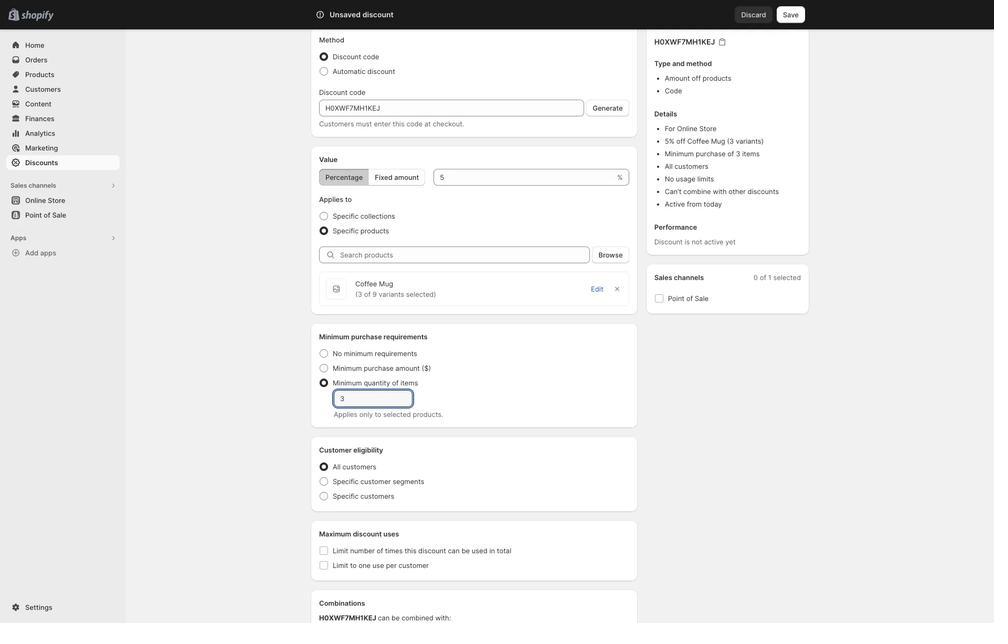Task type: describe. For each thing, give the bounding box(es) containing it.
percentage button
[[319, 169, 369, 186]]

0 horizontal spatial all
[[333, 463, 341, 472]]

products link
[[6, 67, 120, 82]]

coffee mug (3 of 9 variants selected)
[[356, 280, 436, 299]]

fixed
[[375, 173, 393, 182]]

content
[[25, 100, 52, 108]]

percentage
[[326, 173, 363, 182]]

of inside coffee mug (3 of 9 variants selected)
[[364, 290, 371, 299]]

specific customers
[[333, 493, 395, 501]]

customers for customers must enter this code at checkout.
[[319, 120, 354, 128]]

analytics
[[25, 129, 55, 138]]

products
[[25, 70, 55, 79]]

online inside "link"
[[25, 196, 46, 205]]

h0xwf7mh1kej for h0xwf7mh1kej can be combined with:
[[319, 614, 377, 623]]

items inside 'for online store 5% off coffee mug (3 variants) minimum purchase of 3 items all customers no usage limits can't combine with other discounts active from today'
[[743, 150, 760, 158]]

unsaved discount
[[330, 10, 394, 19]]

online store link
[[6, 193, 120, 208]]

minimum for minimum purchase requirements
[[319, 333, 350, 341]]

fixed amount button
[[369, 169, 426, 186]]

customers must enter this code at checkout.
[[319, 120, 465, 128]]

point inside button
[[25, 211, 42, 220]]

segments
[[393, 478, 425, 486]]

fixed amount
[[375, 173, 419, 182]]

analytics link
[[6, 126, 120, 141]]

other
[[729, 187, 746, 196]]

enter
[[374, 120, 391, 128]]

all customers
[[333, 463, 377, 472]]

add apps button
[[6, 246, 120, 260]]

generate button
[[587, 100, 630, 117]]

% text field
[[434, 169, 616, 186]]

minimum quantity of items
[[333, 379, 418, 388]]

requirements for minimum purchase requirements
[[384, 333, 428, 341]]

from
[[687, 200, 702, 208]]

minimum inside 'for online store 5% off coffee mug (3 variants) minimum purchase of 3 items all customers no usage limits can't combine with other discounts active from today'
[[665, 150, 694, 158]]

off inside 'for online store 5% off coffee mug (3 variants) minimum purchase of 3 items all customers no usage limits can't combine with other discounts active from today'
[[677, 137, 686, 145]]

customers link
[[6, 82, 120, 97]]

maximum
[[319, 530, 351, 539]]

1 vertical spatial to
[[375, 411, 382, 419]]

1 horizontal spatial sales channels
[[655, 274, 704, 282]]

sales channels button
[[6, 179, 120, 193]]

sales channels inside button
[[11, 182, 56, 190]]

customer eligibility
[[319, 446, 383, 455]]

specific for specific products
[[333, 227, 359, 235]]

applies for applies only to selected products.
[[334, 411, 358, 419]]

total
[[497, 547, 512, 556]]

1 horizontal spatial point of sale
[[668, 295, 709, 303]]

times
[[385, 547, 403, 556]]

uses
[[384, 530, 399, 539]]

minimum
[[344, 350, 373, 358]]

checkout.
[[433, 120, 465, 128]]

off for amount off products code
[[692, 74, 701, 82]]

products for amount off products code
[[703, 74, 732, 82]]

Discount code text field
[[319, 100, 585, 117]]

all inside 'for online store 5% off coffee mug (3 variants) minimum purchase of 3 items all customers no usage limits can't combine with other discounts active from today'
[[665, 162, 673, 171]]

limit number of times this discount can be used in total
[[333, 547, 512, 556]]

edit
[[591, 285, 604, 294]]

method
[[687, 59, 712, 68]]

products.
[[413, 411, 444, 419]]

limit to one use per customer
[[333, 562, 429, 570]]

(3 inside coffee mug (3 of 9 variants selected)
[[356, 290, 362, 299]]

requirements for no minimum requirements
[[375, 350, 417, 358]]

no inside 'for online store 5% off coffee mug (3 variants) minimum purchase of 3 items all customers no usage limits can't combine with other discounts active from today'
[[665, 175, 674, 183]]

of inside 'for online store 5% off coffee mug (3 variants) minimum purchase of 3 items all customers no usage limits can't combine with other discounts active from today'
[[728, 150, 735, 158]]

(3 inside 'for online store 5% off coffee mug (3 variants) minimum purchase of 3 items all customers no usage limits can't combine with other discounts active from today'
[[728, 137, 734, 145]]

automatic discount
[[333, 67, 395, 76]]

customers inside 'for online store 5% off coffee mug (3 variants) minimum purchase of 3 items all customers no usage limits can't combine with other discounts active from today'
[[675, 162, 709, 171]]

online store
[[25, 196, 65, 205]]

purchase for requirements
[[351, 333, 382, 341]]

marketing
[[25, 144, 58, 152]]

online inside 'for online store 5% off coffee mug (3 variants) minimum purchase of 3 items all customers no usage limits can't combine with other discounts active from today'
[[677, 124, 698, 133]]

mug inside 'for online store 5% off coffee mug (3 variants) minimum purchase of 3 items all customers no usage limits can't combine with other discounts active from today'
[[711, 137, 726, 145]]

browse button
[[593, 247, 630, 264]]

one
[[359, 562, 371, 570]]

discount for maximum
[[353, 530, 382, 539]]

3
[[736, 150, 741, 158]]

method
[[319, 36, 345, 44]]

active
[[705, 238, 724, 246]]

home link
[[6, 38, 120, 53]]

channels inside button
[[29, 182, 56, 190]]

content link
[[6, 97, 120, 111]]

specific products
[[333, 227, 389, 235]]

amount off products
[[319, 17, 388, 25]]

h0xwf7mh1kej can be combined with:
[[319, 614, 451, 623]]

and
[[673, 59, 685, 68]]

1 vertical spatial sales
[[655, 274, 673, 282]]

1 vertical spatial amount
[[396, 364, 420, 373]]

apps
[[40, 249, 56, 257]]

Search products text field
[[340, 247, 591, 264]]

specific for specific customers
[[333, 493, 359, 501]]

customer
[[319, 446, 352, 455]]

must
[[356, 120, 372, 128]]

summary
[[655, 16, 689, 25]]

amount inside button
[[395, 173, 419, 182]]

apps button
[[6, 231, 120, 246]]

0 horizontal spatial customer
[[361, 478, 391, 486]]

%
[[618, 173, 623, 182]]

customers for customers
[[25, 85, 61, 93]]

only
[[360, 411, 373, 419]]

search button
[[345, 6, 650, 23]]

0 horizontal spatial no
[[333, 350, 342, 358]]

2 vertical spatial products
[[361, 227, 389, 235]]

limit for limit number of times this discount can be used in total
[[333, 547, 348, 556]]

point of sale link
[[6, 208, 120, 223]]

1 horizontal spatial can
[[448, 547, 460, 556]]

discount for automatic
[[368, 67, 395, 76]]

with:
[[436, 614, 451, 623]]

marketing link
[[6, 141, 120, 155]]

type
[[655, 59, 671, 68]]

settings
[[25, 604, 52, 612]]

customers for all customers
[[343, 463, 377, 472]]

1 vertical spatial be
[[392, 614, 400, 623]]

generate
[[593, 104, 623, 112]]

discount right times
[[419, 547, 446, 556]]

customers for specific customers
[[361, 493, 395, 501]]



Task type: locate. For each thing, give the bounding box(es) containing it.
amount up method
[[319, 17, 345, 25]]

1 vertical spatial selected
[[383, 411, 411, 419]]

customers left must
[[319, 120, 354, 128]]

specific for specific collections
[[333, 212, 359, 221]]

mug left variants)
[[711, 137, 726, 145]]

2 vertical spatial code
[[407, 120, 423, 128]]

amount
[[395, 173, 419, 182], [396, 364, 420, 373]]

0 vertical spatial this
[[393, 120, 405, 128]]

home
[[25, 41, 44, 49]]

sales channels down is
[[655, 274, 704, 282]]

1 horizontal spatial customer
[[399, 562, 429, 570]]

to down percentage
[[345, 195, 352, 204]]

2 specific from the top
[[333, 227, 359, 235]]

discount code up 'automatic' in the top left of the page
[[333, 53, 379, 61]]

h0xwf7mh1kej down combinations
[[319, 614, 377, 623]]

this right times
[[405, 547, 417, 556]]

0 horizontal spatial point of sale
[[25, 211, 66, 220]]

1 horizontal spatial customers
[[319, 120, 354, 128]]

all down customer
[[333, 463, 341, 472]]

amount
[[319, 17, 345, 25], [665, 74, 690, 82]]

0 of 1 selected
[[754, 274, 801, 282]]

1 horizontal spatial all
[[665, 162, 673, 171]]

amount left ($)
[[396, 364, 420, 373]]

None text field
[[334, 391, 413, 408]]

discount down performance
[[655, 238, 683, 246]]

purchase inside 'for online store 5% off coffee mug (3 variants) minimum purchase of 3 items all customers no usage limits can't combine with other discounts active from today'
[[696, 150, 726, 158]]

code left 'at'
[[407, 120, 423, 128]]

store inside "link"
[[48, 196, 65, 205]]

store inside 'for online store 5% off coffee mug (3 variants) minimum purchase of 3 items all customers no usage limits can't combine with other discounts active from today'
[[700, 124, 717, 133]]

amount right 'fixed'
[[395, 173, 419, 182]]

1 vertical spatial sale
[[695, 295, 709, 303]]

no
[[665, 175, 674, 183], [333, 350, 342, 358]]

discounts
[[748, 187, 779, 196]]

off for amount off products
[[347, 17, 356, 25]]

active
[[665, 200, 685, 208]]

limit for limit to one use per customer
[[333, 562, 348, 570]]

1 vertical spatial customer
[[399, 562, 429, 570]]

purchase up limits
[[696, 150, 726, 158]]

4 specific from the top
[[333, 493, 359, 501]]

0 vertical spatial discount
[[333, 53, 361, 61]]

2 vertical spatial customers
[[361, 493, 395, 501]]

channels
[[29, 182, 56, 190], [674, 274, 704, 282]]

1 vertical spatial point
[[668, 295, 685, 303]]

0 horizontal spatial channels
[[29, 182, 56, 190]]

number
[[350, 547, 375, 556]]

(3
[[728, 137, 734, 145], [356, 290, 362, 299]]

1 vertical spatial coffee
[[356, 280, 377, 288]]

($)
[[422, 364, 431, 373]]

combinations
[[319, 600, 365, 608]]

1 vertical spatial products
[[703, 74, 732, 82]]

is
[[685, 238, 690, 246]]

discounts
[[25, 159, 58, 167]]

0 horizontal spatial be
[[392, 614, 400, 623]]

purchase for amount
[[364, 364, 394, 373]]

sale
[[52, 211, 66, 220], [695, 295, 709, 303]]

sale inside button
[[52, 211, 66, 220]]

of inside button
[[44, 211, 50, 220]]

0 horizontal spatial h0xwf7mh1kej
[[319, 614, 377, 623]]

amount inside amount off products code
[[665, 74, 690, 82]]

h0xwf7mh1kej up type and method
[[655, 37, 715, 46]]

1 vertical spatial sales channels
[[655, 274, 704, 282]]

code down automatic discount
[[350, 88, 366, 97]]

1 horizontal spatial off
[[677, 137, 686, 145]]

minimum for minimum purchase amount ($)
[[333, 364, 362, 373]]

1 vertical spatial discount code
[[319, 88, 366, 97]]

can left combined
[[378, 614, 390, 623]]

1 vertical spatial all
[[333, 463, 341, 472]]

eligibility
[[354, 446, 383, 455]]

coffee inside coffee mug (3 of 9 variants selected)
[[356, 280, 377, 288]]

1 horizontal spatial mug
[[711, 137, 726, 145]]

unsaved
[[330, 10, 361, 19]]

minimum purchase amount ($)
[[333, 364, 431, 373]]

apps
[[11, 234, 26, 242]]

sales inside button
[[11, 182, 27, 190]]

items
[[743, 150, 760, 158], [401, 379, 418, 388]]

minimum purchase requirements
[[319, 333, 428, 341]]

shopify image
[[21, 11, 54, 21]]

discount down 'automatic' in the top left of the page
[[319, 88, 348, 97]]

selected
[[774, 274, 801, 282], [383, 411, 411, 419]]

coffee
[[688, 137, 710, 145], [356, 280, 377, 288]]

0 horizontal spatial can
[[378, 614, 390, 623]]

0 horizontal spatial point
[[25, 211, 42, 220]]

1 vertical spatial items
[[401, 379, 418, 388]]

sales channels up online store
[[11, 182, 56, 190]]

2 limit from the top
[[333, 562, 348, 570]]

1 vertical spatial applies
[[334, 411, 358, 419]]

(3 left variants)
[[728, 137, 734, 145]]

1 vertical spatial store
[[48, 196, 65, 205]]

1 horizontal spatial channels
[[674, 274, 704, 282]]

9
[[373, 290, 377, 299]]

amount for amount off products code
[[665, 74, 690, 82]]

quantity
[[364, 379, 390, 388]]

discard
[[742, 11, 767, 19]]

5%
[[665, 137, 675, 145]]

0 vertical spatial online
[[677, 124, 698, 133]]

0 vertical spatial customer
[[361, 478, 391, 486]]

0 vertical spatial all
[[665, 162, 673, 171]]

coffee inside 'for online store 5% off coffee mug (3 variants) minimum purchase of 3 items all customers no usage limits can't combine with other discounts active from today'
[[688, 137, 710, 145]]

0 vertical spatial point
[[25, 211, 42, 220]]

save button
[[777, 6, 806, 23]]

discount up 'automatic' in the top left of the page
[[333, 53, 361, 61]]

orders link
[[6, 53, 120, 67]]

applies for applies to
[[319, 195, 344, 204]]

selected)
[[406, 290, 436, 299]]

0 vertical spatial coffee
[[688, 137, 710, 145]]

point of sale button
[[0, 208, 126, 223]]

to for limit
[[350, 562, 357, 570]]

discount right 'automatic' in the top left of the page
[[368, 67, 395, 76]]

mug up variants
[[379, 280, 393, 288]]

3 specific from the top
[[333, 478, 359, 486]]

h0xwf7mh1kej for h0xwf7mh1kej
[[655, 37, 715, 46]]

customers down products
[[25, 85, 61, 93]]

1 vertical spatial (3
[[356, 290, 362, 299]]

1 horizontal spatial point
[[668, 295, 685, 303]]

limit
[[333, 547, 348, 556], [333, 562, 348, 570]]

0 horizontal spatial items
[[401, 379, 418, 388]]

combine
[[684, 187, 711, 196]]

to for applies
[[345, 195, 352, 204]]

online down sales channels button
[[25, 196, 46, 205]]

1 horizontal spatial selected
[[774, 274, 801, 282]]

to right only
[[375, 411, 382, 419]]

for online store 5% off coffee mug (3 variants) minimum purchase of 3 items all customers no usage limits can't combine with other discounts active from today
[[665, 124, 779, 208]]

1 vertical spatial customers
[[343, 463, 377, 472]]

minimum
[[665, 150, 694, 158], [319, 333, 350, 341], [333, 364, 362, 373], [333, 379, 362, 388]]

0 vertical spatial point of sale
[[25, 211, 66, 220]]

customer down limit number of times this discount can be used in total
[[399, 562, 429, 570]]

off down method
[[692, 74, 701, 82]]

0 vertical spatial discount code
[[333, 53, 379, 61]]

1 vertical spatial this
[[405, 547, 417, 556]]

off right 5%
[[677, 137, 686, 145]]

sales up online store
[[11, 182, 27, 190]]

customers down specific customer segments
[[361, 493, 395, 501]]

discount right the unsaved
[[363, 10, 394, 19]]

with
[[713, 187, 727, 196]]

0 vertical spatial can
[[448, 547, 460, 556]]

code
[[665, 87, 682, 95]]

0 vertical spatial customers
[[675, 162, 709, 171]]

0 horizontal spatial sales channels
[[11, 182, 56, 190]]

items down variants)
[[743, 150, 760, 158]]

applies left only
[[334, 411, 358, 419]]

off left search
[[347, 17, 356, 25]]

orders
[[25, 56, 48, 64]]

1 horizontal spatial (3
[[728, 137, 734, 145]]

1 vertical spatial point of sale
[[668, 295, 709, 303]]

all down 5%
[[665, 162, 673, 171]]

0 vertical spatial (3
[[728, 137, 734, 145]]

1 horizontal spatial amount
[[665, 74, 690, 82]]

applies down "percentage" button on the left of page
[[319, 195, 344, 204]]

performance
[[655, 223, 698, 232]]

products for amount off products
[[358, 17, 388, 25]]

selected for 1
[[774, 274, 801, 282]]

0 vertical spatial code
[[363, 53, 379, 61]]

products inside amount off products code
[[703, 74, 732, 82]]

code up automatic discount
[[363, 53, 379, 61]]

sales channels
[[11, 182, 56, 190], [655, 274, 704, 282]]

0
[[754, 274, 758, 282]]

1 vertical spatial no
[[333, 350, 342, 358]]

value
[[319, 155, 338, 164]]

amount off products code
[[665, 74, 732, 95]]

details
[[655, 110, 678, 118]]

minimum for minimum quantity of items
[[333, 379, 362, 388]]

0 horizontal spatial customers
[[25, 85, 61, 93]]

0 vertical spatial selected
[[774, 274, 801, 282]]

0 vertical spatial purchase
[[696, 150, 726, 158]]

1 horizontal spatial no
[[665, 175, 674, 183]]

for
[[665, 124, 676, 133]]

store up point of sale button
[[48, 196, 65, 205]]

0 vertical spatial mug
[[711, 137, 726, 145]]

1 limit from the top
[[333, 547, 348, 556]]

minimum down 5%
[[665, 150, 694, 158]]

sales down discount is not active yet
[[655, 274, 673, 282]]

minimum down minimum in the left of the page
[[333, 364, 362, 373]]

save
[[783, 11, 799, 19]]

limit left one at left
[[333, 562, 348, 570]]

store right 'for'
[[700, 124, 717, 133]]

specific for specific customer segments
[[333, 478, 359, 486]]

0 vertical spatial amount
[[319, 17, 345, 25]]

type and method
[[655, 59, 712, 68]]

1 specific from the top
[[333, 212, 359, 221]]

0 vertical spatial limit
[[333, 547, 348, 556]]

this right enter
[[393, 120, 405, 128]]

settings link
[[6, 601, 120, 616]]

1 vertical spatial requirements
[[375, 350, 417, 358]]

items down minimum purchase amount ($)
[[401, 379, 418, 388]]

of
[[728, 150, 735, 158], [44, 211, 50, 220], [760, 274, 767, 282], [364, 290, 371, 299], [687, 295, 693, 303], [392, 379, 399, 388], [377, 547, 383, 556]]

limit down maximum
[[333, 547, 348, 556]]

customer up specific customers
[[361, 478, 391, 486]]

no left minimum in the left of the page
[[333, 350, 342, 358]]

1 horizontal spatial sale
[[695, 295, 709, 303]]

1 vertical spatial discount
[[319, 88, 348, 97]]

finances
[[25, 114, 55, 123]]

0 vertical spatial requirements
[[384, 333, 428, 341]]

0 vertical spatial channels
[[29, 182, 56, 190]]

point
[[25, 211, 42, 220], [668, 295, 685, 303]]

0 horizontal spatial coffee
[[356, 280, 377, 288]]

customers down customer eligibility
[[343, 463, 377, 472]]

add apps
[[25, 249, 56, 257]]

discount
[[333, 53, 361, 61], [319, 88, 348, 97], [655, 238, 683, 246]]

discount
[[363, 10, 394, 19], [368, 67, 395, 76], [353, 530, 382, 539], [419, 547, 446, 556]]

coffee right 5%
[[688, 137, 710, 145]]

selected right only
[[383, 411, 411, 419]]

0 horizontal spatial selected
[[383, 411, 411, 419]]

0 horizontal spatial (3
[[356, 290, 362, 299]]

1 vertical spatial h0xwf7mh1kej
[[319, 614, 377, 623]]

requirements up minimum purchase amount ($)
[[375, 350, 417, 358]]

discount code down 'automatic' in the top left of the page
[[319, 88, 366, 97]]

minimum up minimum in the left of the page
[[319, 333, 350, 341]]

customers
[[25, 85, 61, 93], [319, 120, 354, 128]]

mug
[[711, 137, 726, 145], [379, 280, 393, 288]]

usage
[[676, 175, 696, 183]]

0 vertical spatial off
[[347, 17, 356, 25]]

customers up usage
[[675, 162, 709, 171]]

1 horizontal spatial h0xwf7mh1kej
[[655, 37, 715, 46]]

online store button
[[0, 193, 126, 208]]

selected for to
[[383, 411, 411, 419]]

to
[[345, 195, 352, 204], [375, 411, 382, 419], [350, 562, 357, 570]]

0 vertical spatial store
[[700, 124, 717, 133]]

(3 left 9 in the left top of the page
[[356, 290, 362, 299]]

discount is not active yet
[[655, 238, 736, 246]]

0 horizontal spatial amount
[[319, 17, 345, 25]]

coffee up 9 in the left top of the page
[[356, 280, 377, 288]]

browse
[[599, 251, 623, 259]]

per
[[386, 562, 397, 570]]

no up can't
[[665, 175, 674, 183]]

point of sale inside button
[[25, 211, 66, 220]]

mug inside coffee mug (3 of 9 variants selected)
[[379, 280, 393, 288]]

be left combined
[[392, 614, 400, 623]]

0 horizontal spatial store
[[48, 196, 65, 205]]

yet
[[726, 238, 736, 246]]

online right 'for'
[[677, 124, 698, 133]]

0 vertical spatial items
[[743, 150, 760, 158]]

be left used
[[462, 547, 470, 556]]

purchase up minimum in the left of the page
[[351, 333, 382, 341]]

2 vertical spatial off
[[677, 137, 686, 145]]

discount for unsaved
[[363, 10, 394, 19]]

0 horizontal spatial sales
[[11, 182, 27, 190]]

today
[[704, 200, 722, 208]]

maximum discount uses
[[319, 530, 399, 539]]

channels down is
[[674, 274, 704, 282]]

1 vertical spatial channels
[[674, 274, 704, 282]]

channels up online store
[[29, 182, 56, 190]]

collections
[[361, 212, 395, 221]]

combined
[[402, 614, 434, 623]]

0 vertical spatial sales channels
[[11, 182, 56, 190]]

discount up number on the left
[[353, 530, 382, 539]]

0 vertical spatial customers
[[25, 85, 61, 93]]

products
[[358, 17, 388, 25], [703, 74, 732, 82], [361, 227, 389, 235]]

requirements up no minimum requirements
[[384, 333, 428, 341]]

selected right 1 at the top
[[774, 274, 801, 282]]

0 vertical spatial products
[[358, 17, 388, 25]]

amount for amount off products
[[319, 17, 345, 25]]

purchase up quantity
[[364, 364, 394, 373]]

h0xwf7mh1kej
[[655, 37, 715, 46], [319, 614, 377, 623]]

1 vertical spatial can
[[378, 614, 390, 623]]

1 horizontal spatial items
[[743, 150, 760, 158]]

0 vertical spatial sales
[[11, 182, 27, 190]]

finances link
[[6, 111, 120, 126]]

1 horizontal spatial be
[[462, 547, 470, 556]]

add
[[25, 249, 38, 257]]

2 vertical spatial discount
[[655, 238, 683, 246]]

specific
[[333, 212, 359, 221], [333, 227, 359, 235], [333, 478, 359, 486], [333, 493, 359, 501]]

off inside amount off products code
[[692, 74, 701, 82]]

1 vertical spatial online
[[25, 196, 46, 205]]

0 vertical spatial to
[[345, 195, 352, 204]]

2 horizontal spatial off
[[692, 74, 701, 82]]

2 vertical spatial purchase
[[364, 364, 394, 373]]

edit button
[[585, 282, 610, 297]]

to left one at left
[[350, 562, 357, 570]]

0 vertical spatial amount
[[395, 173, 419, 182]]

discount code
[[333, 53, 379, 61], [319, 88, 366, 97]]

1
[[769, 274, 772, 282]]

applies only to selected products.
[[334, 411, 444, 419]]

0 horizontal spatial sale
[[52, 211, 66, 220]]

minimum left quantity
[[333, 379, 362, 388]]

can left used
[[448, 547, 460, 556]]

0 horizontal spatial mug
[[379, 280, 393, 288]]

use
[[373, 562, 384, 570]]

1 vertical spatial code
[[350, 88, 366, 97]]

amount up code
[[665, 74, 690, 82]]

in
[[490, 547, 495, 556]]

customers
[[675, 162, 709, 171], [343, 463, 377, 472], [361, 493, 395, 501]]



